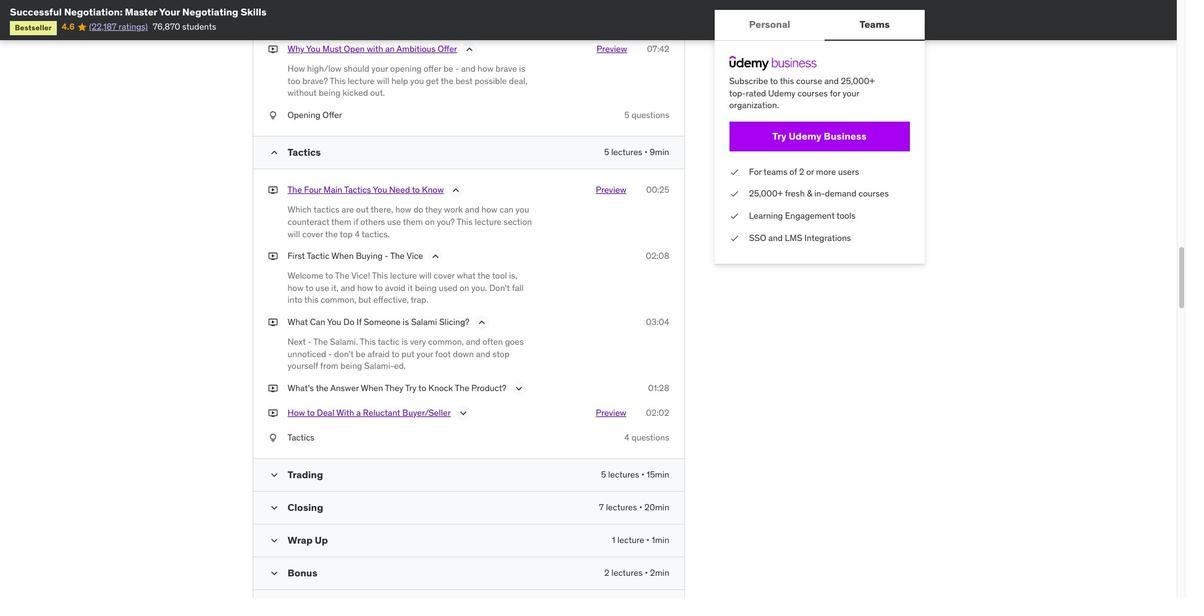 Task type: locate. For each thing, give the bounding box(es) containing it.
1 horizontal spatial on
[[460, 282, 470, 293]]

top
[[340, 228, 353, 240]]

25,000+ right "course"
[[841, 75, 875, 87]]

2 vertical spatial is
[[402, 336, 408, 347]]

them up top at the top left
[[332, 216, 352, 227]]

being down don't
[[341, 360, 362, 372]]

to left avoid
[[375, 282, 383, 293]]

lecture inside welcome to the vice! this lecture will cover what the tool is, how to use it, and how to avoid it being used on you. don't fall into this common, but effective, trap.
[[390, 270, 417, 281]]

0 vertical spatial how
[[288, 63, 305, 74]]

0 vertical spatial questions
[[632, 109, 670, 120]]

1 vertical spatial will
[[288, 228, 300, 240]]

use left it, on the top left of page
[[316, 282, 329, 293]]

0 horizontal spatial them
[[332, 216, 352, 227]]

how up possible
[[478, 63, 494, 74]]

5 left 9min at right top
[[605, 147, 610, 158]]

0 vertical spatial udemy
[[769, 88, 796, 99]]

integrations
[[805, 232, 852, 243]]

will inside welcome to the vice! this lecture will cover what the tool is, how to use it, and how to avoid it being used on you. don't fall into this common, but effective, trap.
[[419, 270, 432, 281]]

1 horizontal spatial cover
[[434, 270, 455, 281]]

negotiation:
[[64, 6, 123, 18]]

0 vertical spatial courses
[[798, 88, 828, 99]]

1 vertical spatial use
[[316, 282, 329, 293]]

lectures left 2min
[[612, 568, 643, 579]]

preview down the 5 lectures • 9min
[[596, 184, 627, 196]]

being inside next - the salami. this tactic is very common, and often goes unnoticed - don't be afraid to put your foot down and stop yourself from being salami-ed.
[[341, 360, 362, 372]]

1 horizontal spatial be
[[444, 63, 454, 74]]

being
[[319, 87, 341, 98], [415, 282, 437, 293], [341, 360, 362, 372]]

ambitious
[[397, 43, 436, 54]]

how to deal with a reluctant buyer/seller
[[288, 407, 451, 418]]

1 vertical spatial 4
[[625, 432, 630, 443]]

0 vertical spatial your
[[372, 63, 388, 74]]

hide lecture description image up best
[[464, 43, 476, 56]]

common, up foot
[[428, 336, 464, 347]]

product?
[[472, 382, 507, 394]]

xsmall image for which tactics are out there, how do they work and how can you counteract them if others use them on you? this lecture section will cover the top 4 tactics.
[[268, 184, 278, 197]]

is up deal,
[[519, 63, 526, 74]]

0 vertical spatial be
[[444, 63, 454, 74]]

to left deal
[[307, 407, 315, 418]]

1 vertical spatial 5
[[605, 147, 610, 158]]

courses down "course"
[[798, 88, 828, 99]]

to inside next - the salami. this tactic is very common, and often goes unnoticed - don't be afraid to put your foot down and stop yourself from being salami-ed.
[[392, 348, 400, 359]]

you inside button
[[306, 43, 321, 54]]

1 horizontal spatial you
[[516, 204, 530, 215]]

how for how to deal with a reluctant buyer/seller
[[288, 407, 305, 418]]

your
[[159, 6, 180, 18]]

- up from
[[329, 348, 332, 359]]

1 vertical spatial cover
[[434, 270, 455, 281]]

this
[[780, 75, 795, 87], [304, 294, 319, 306]]

the left top at the top left
[[325, 228, 338, 240]]

goes
[[505, 336, 524, 347]]

1 vertical spatial how
[[288, 407, 305, 418]]

how inside button
[[288, 407, 305, 418]]

0 vertical spatial 2
[[800, 166, 805, 177]]

and
[[461, 63, 476, 74], [825, 75, 839, 87], [465, 204, 480, 215], [769, 232, 783, 243], [341, 282, 355, 293], [466, 336, 481, 347], [476, 348, 491, 359]]

25,000+
[[841, 75, 875, 87], [750, 188, 783, 199]]

2 vertical spatial your
[[417, 348, 433, 359]]

2 horizontal spatial you
[[373, 184, 387, 196]]

how left do
[[396, 204, 412, 215]]

0 vertical spatial common,
[[321, 294, 357, 306]]

know
[[422, 184, 444, 196]]

them down do
[[403, 216, 423, 227]]

1min
[[652, 535, 670, 546]]

xsmall image left sso at the top
[[730, 232, 740, 244]]

2 vertical spatial will
[[419, 270, 432, 281]]

0 vertical spatial this
[[780, 75, 795, 87]]

xsmall image left learning
[[730, 210, 740, 222]]

1 vertical spatial tactics
[[344, 184, 371, 196]]

0 horizontal spatial you
[[410, 75, 424, 86]]

tab list
[[715, 10, 925, 41]]

lectures left 15min at right
[[609, 469, 640, 481]]

5 for tactics
[[605, 147, 610, 158]]

when
[[332, 250, 354, 262], [361, 382, 383, 394]]

an
[[386, 43, 395, 54]]

1 vertical spatial this
[[304, 294, 319, 306]]

0 horizontal spatial try
[[405, 382, 417, 394]]

0 horizontal spatial 25,000+
[[750, 188, 783, 199]]

2 vertical spatial being
[[341, 360, 362, 372]]

try udemy business link
[[730, 122, 910, 151]]

1 vertical spatial you
[[373, 184, 387, 196]]

be right "offer"
[[444, 63, 454, 74]]

your inside next - the salami. this tactic is very common, and often goes unnoticed - don't be afraid to put your foot down and stop yourself from being salami-ed.
[[417, 348, 433, 359]]

on down what
[[460, 282, 470, 293]]

to left knock
[[419, 382, 427, 394]]

is,
[[509, 270, 518, 281]]

0 horizontal spatial 2
[[605, 568, 610, 579]]

to down 'welcome'
[[306, 282, 314, 293]]

is left 'salami'
[[403, 316, 409, 328]]

2 questions from the top
[[632, 432, 670, 443]]

the up you.
[[478, 270, 491, 281]]

the right what's
[[316, 382, 329, 394]]

cover inside which tactics are out there, how do they work and how can you counteract them if others use them on you? this lecture section will cover the top 4 tactics.
[[302, 228, 323, 240]]

this inside welcome to the vice! this lecture will cover what the tool is, how to use it, and how to avoid it being used on you. don't fall into this common, but effective, trap.
[[372, 270, 388, 281]]

1 vertical spatial being
[[415, 282, 437, 293]]

someone
[[364, 316, 401, 328]]

1 vertical spatial questions
[[632, 432, 670, 443]]

this up afraid
[[360, 336, 376, 347]]

knock
[[429, 382, 453, 394]]

questions
[[632, 109, 670, 120], [632, 432, 670, 443]]

out.
[[370, 87, 385, 98]]

4 small image from the top
[[268, 568, 280, 580]]

0 vertical spatial try
[[773, 130, 787, 142]]

the left vice
[[390, 250, 405, 262]]

0 vertical spatial preview
[[597, 43, 628, 54]]

down
[[453, 348, 474, 359]]

teams button
[[825, 10, 925, 40]]

to inside how to deal with a reluctant buyer/seller button
[[307, 407, 315, 418]]

1 vertical spatial be
[[356, 348, 366, 359]]

try up teams
[[773, 130, 787, 142]]

2 small image from the top
[[268, 469, 280, 482]]

when down top at the top left
[[332, 250, 354, 262]]

4 up 5 lectures • 15min in the bottom of the page
[[625, 432, 630, 443]]

why you must open with an ambitious offer
[[288, 43, 458, 54]]

1 horizontal spatial 4
[[625, 432, 630, 443]]

1 horizontal spatial use
[[387, 216, 401, 227]]

being up trap. in the left of the page
[[415, 282, 437, 293]]

1 horizontal spatial 25,000+
[[841, 75, 875, 87]]

1 horizontal spatial this
[[780, 75, 795, 87]]

what's
[[288, 382, 314, 394]]

1 small image from the top
[[268, 147, 280, 159]]

be inside next - the salami. this tactic is very common, and often goes unnoticed - don't be afraid to put your foot down and stop yourself from being salami-ed.
[[356, 348, 366, 359]]

tactic
[[378, 336, 400, 347]]

1 vertical spatial offer
[[323, 109, 342, 120]]

being inside welcome to the vice! this lecture will cover what the tool is, how to use it, and how to avoid it being used on you. don't fall into this common, but effective, trap.
[[415, 282, 437, 293]]

offer right opening
[[323, 109, 342, 120]]

76,870
[[153, 21, 180, 32]]

3 small image from the top
[[268, 535, 280, 547]]

questions for 4 questions
[[632, 432, 670, 443]]

0 vertical spatial you
[[410, 75, 424, 86]]

0 horizontal spatial on
[[425, 216, 435, 227]]

yourself
[[288, 360, 318, 372]]

small image for bonus
[[268, 568, 280, 580]]

1 horizontal spatial common,
[[428, 336, 464, 347]]

how left can
[[482, 204, 498, 215]]

• left 2min
[[645, 568, 648, 579]]

0 vertical spatial is
[[519, 63, 526, 74]]

use inside which tactics are out there, how do they work and how can you counteract them if others use them on you? this lecture section will cover the top 4 tactics.
[[387, 216, 401, 227]]

1 vertical spatial try
[[405, 382, 417, 394]]

the up it, on the top left of page
[[335, 270, 350, 281]]

udemy up for teams of 2 or more users
[[789, 130, 822, 142]]

hide lecture description image for common,
[[476, 316, 488, 329]]

• left 15min at right
[[642, 469, 645, 481]]

1 how from the top
[[288, 63, 305, 74]]

• left 20min
[[640, 502, 643, 513]]

- right buying
[[385, 250, 389, 262]]

lecture down should
[[348, 75, 375, 86]]

the inside the four main tactics you need to know button
[[288, 184, 302, 196]]

brave?
[[303, 75, 328, 86]]

1 vertical spatial common,
[[428, 336, 464, 347]]

how inside how high/low should your opening offer be - and how brave is too brave? this lecture will help you get the best possible deal, without being kicked out.
[[478, 63, 494, 74]]

courses
[[798, 88, 828, 99], [859, 188, 889, 199]]

• for tactics
[[645, 147, 648, 158]]

how inside how high/low should your opening offer be - and how brave is too brave? this lecture will help you get the best possible deal, without being kicked out.
[[288, 63, 305, 74]]

and inside welcome to the vice! this lecture will cover what the tool is, how to use it, and how to avoid it being used on you. don't fall into this common, but effective, trap.
[[341, 282, 355, 293]]

will inside how high/low should your opening offer be - and how brave is too brave? this lecture will help you get the best possible deal, without being kicked out.
[[377, 75, 390, 86]]

• left 9min at right top
[[645, 147, 648, 158]]

to inside the four main tactics you need to know button
[[412, 184, 420, 196]]

tactics down opening
[[288, 146, 321, 158]]

lecture down can
[[475, 216, 502, 227]]

being down brave?
[[319, 87, 341, 98]]

use down there,
[[387, 216, 401, 227]]

2 horizontal spatial will
[[419, 270, 432, 281]]

questions up 9min at right top
[[632, 109, 670, 120]]

section
[[504, 216, 532, 227]]

lectures right 7
[[606, 502, 637, 513]]

preview left 07:42
[[597, 43, 628, 54]]

on inside welcome to the vice! this lecture will cover what the tool is, how to use it, and how to avoid it being used on you. don't fall into this common, but effective, trap.
[[460, 282, 470, 293]]

2 vertical spatial preview
[[596, 407, 627, 418]]

courses inside subscribe to this course and 25,000+ top‑rated udemy courses for your organization.
[[798, 88, 828, 99]]

0 horizontal spatial you
[[306, 43, 321, 54]]

1 horizontal spatial offer
[[438, 43, 458, 54]]

this inside how high/low should your opening offer be - and how brave is too brave? this lecture will help you get the best possible deal, without being kicked out.
[[330, 75, 346, 86]]

organization.
[[730, 100, 780, 111]]

lecture
[[348, 75, 375, 86], [475, 216, 502, 227], [390, 270, 417, 281], [618, 535, 645, 546]]

how down what's
[[288, 407, 305, 418]]

-
[[456, 63, 459, 74], [385, 250, 389, 262], [308, 336, 312, 347], [329, 348, 332, 359]]

tactics up out
[[344, 184, 371, 196]]

2 horizontal spatial your
[[843, 88, 860, 99]]

2 left 2min
[[605, 568, 610, 579]]

0 vertical spatial you
[[306, 43, 321, 54]]

07:42
[[647, 43, 670, 54]]

2 how from the top
[[288, 407, 305, 418]]

will up out. at the top left of the page
[[377, 75, 390, 86]]

this left "course"
[[780, 75, 795, 87]]

0 horizontal spatial courses
[[798, 88, 828, 99]]

25,000+ up learning
[[750, 188, 783, 199]]

4 right top at the top left
[[355, 228, 360, 240]]

0 vertical spatial cover
[[302, 228, 323, 240]]

and up for
[[825, 75, 839, 87]]

2 right of
[[800, 166, 805, 177]]

the four main tactics you need to know button
[[288, 184, 444, 199]]

1 vertical spatial courses
[[859, 188, 889, 199]]

students
[[182, 21, 216, 32]]

common,
[[321, 294, 357, 306], [428, 336, 464, 347]]

1 vertical spatial on
[[460, 282, 470, 293]]

to up it, on the top left of page
[[325, 270, 333, 281]]

the inside next - the salami. this tactic is very common, and often goes unnoticed - don't be afraid to put your foot down and stop yourself from being salami-ed.
[[314, 336, 328, 347]]

trap.
[[411, 294, 429, 306]]

how up too
[[288, 63, 305, 74]]

your right for
[[843, 88, 860, 99]]

0 horizontal spatial will
[[288, 228, 300, 240]]

&
[[807, 188, 813, 199]]

0 horizontal spatial cover
[[302, 228, 323, 240]]

0 vertical spatial 5
[[625, 109, 630, 120]]

1 horizontal spatial will
[[377, 75, 390, 86]]

tactics.
[[362, 228, 390, 240]]

salami.
[[330, 336, 358, 347]]

your inside subscribe to this course and 25,000+ top‑rated udemy courses for your organization.
[[843, 88, 860, 99]]

0 horizontal spatial use
[[316, 282, 329, 293]]

you up section
[[516, 204, 530, 215]]

next
[[288, 336, 306, 347]]

0 vertical spatial 4
[[355, 228, 360, 240]]

1 horizontal spatial your
[[417, 348, 433, 359]]

xsmall image for how high/low should your opening offer be - and how brave is too brave? this lecture will help you get the best possible deal, without being kicked out.
[[268, 43, 278, 55]]

demand
[[825, 188, 857, 199]]

hide lecture description image up work
[[450, 184, 463, 197]]

0 vertical spatial on
[[425, 216, 435, 227]]

0 horizontal spatial be
[[356, 348, 366, 359]]

0 vertical spatial tactics
[[288, 146, 321, 158]]

common, inside welcome to the vice! this lecture will cover what the tool is, how to use it, and how to avoid it being used on you. don't fall into this common, but effective, trap.
[[321, 294, 357, 306]]

1 questions from the top
[[632, 109, 670, 120]]

to down udemy business image
[[771, 75, 778, 87]]

the inside how high/low should your opening offer be - and how brave is too brave? this lecture will help you get the best possible deal, without being kicked out.
[[441, 75, 454, 86]]

0 vertical spatial offer
[[438, 43, 458, 54]]

you right why
[[306, 43, 321, 54]]

xsmall image
[[268, 109, 278, 121], [730, 188, 740, 200], [730, 210, 740, 222], [730, 232, 740, 244], [268, 316, 278, 329], [268, 382, 278, 395], [268, 407, 278, 419]]

lectures
[[612, 147, 643, 158], [609, 469, 640, 481], [606, 502, 637, 513], [612, 568, 643, 579]]

on inside which tactics are out there, how do they work and how can you counteract them if others use them on you? this lecture section will cover the top 4 tactics.
[[425, 216, 435, 227]]

1 horizontal spatial courses
[[859, 188, 889, 199]]

1 vertical spatial when
[[361, 382, 383, 394]]

on down they
[[425, 216, 435, 227]]

you
[[306, 43, 321, 54], [373, 184, 387, 196], [327, 316, 342, 328]]

small image for wrap up
[[268, 535, 280, 547]]

and inside which tactics are out there, how do they work and how can you counteract them if others use them on you? this lecture section will cover the top 4 tactics.
[[465, 204, 480, 215]]

opening offer
[[288, 109, 342, 120]]

how up but on the left of the page
[[357, 282, 373, 293]]

deal,
[[509, 75, 528, 86]]

2 vertical spatial 5
[[601, 469, 606, 481]]

and right sso at the top
[[769, 232, 783, 243]]

common, down it, on the top left of page
[[321, 294, 357, 306]]

is inside next - the salami. this tactic is very common, and often goes unnoticed - don't be afraid to put your foot down and stop yourself from being salami-ed.
[[402, 336, 408, 347]]

the inside welcome to the vice! this lecture will cover what the tool is, how to use it, and how to avoid it being used on you. don't fall into this common, but effective, trap.
[[335, 270, 350, 281]]

to right need
[[412, 184, 420, 196]]

courses right demand
[[859, 188, 889, 199]]

brave
[[496, 63, 517, 74]]

7 lectures • 20min
[[599, 502, 670, 513]]

0 horizontal spatial when
[[332, 250, 354, 262]]

1 lecture • 1min
[[612, 535, 670, 546]]

for
[[830, 88, 841, 99]]

lecture up it
[[390, 270, 417, 281]]

what
[[288, 316, 308, 328]]

5 lectures • 15min
[[601, 469, 670, 481]]

hide lecture description image
[[464, 43, 476, 56], [450, 184, 463, 197], [430, 250, 442, 263], [476, 316, 488, 329]]

there,
[[371, 204, 393, 215]]

0 horizontal spatial your
[[372, 63, 388, 74]]

this down work
[[457, 216, 473, 227]]

don't
[[490, 282, 510, 293]]

the left four
[[288, 184, 302, 196]]

to inside subscribe to this course and 25,000+ top‑rated udemy courses for your organization.
[[771, 75, 778, 87]]

your inside how high/low should your opening offer be - and how brave is too brave? this lecture will help you get the best possible deal, without being kicked out.
[[372, 63, 388, 74]]

this right "vice!" at the top of the page
[[372, 270, 388, 281]]

- up best
[[456, 63, 459, 74]]

your down 'very'
[[417, 348, 433, 359]]

is up put
[[402, 336, 408, 347]]

buying
[[356, 250, 383, 262]]

wrap up
[[288, 534, 328, 547]]

0 vertical spatial being
[[319, 87, 341, 98]]

offer
[[424, 63, 442, 74]]

1 horizontal spatial when
[[361, 382, 383, 394]]

2 vertical spatial tactics
[[288, 432, 315, 443]]

0 horizontal spatial this
[[304, 294, 319, 306]]

what
[[457, 270, 476, 281]]

be right don't
[[356, 348, 366, 359]]

to left put
[[392, 348, 400, 359]]

is for common,
[[402, 336, 408, 347]]

7
[[599, 502, 604, 513]]

1 vertical spatial you
[[516, 204, 530, 215]]

you inside button
[[373, 184, 387, 196]]

or
[[807, 166, 815, 177]]

sso and lms integrations
[[750, 232, 852, 243]]

try right they
[[405, 382, 417, 394]]

and right work
[[465, 204, 480, 215]]

will down 'counteract'
[[288, 228, 300, 240]]

1 horizontal spatial them
[[403, 216, 423, 227]]

hide lecture description image up often
[[476, 316, 488, 329]]

with
[[367, 43, 383, 54]]

• left 1min
[[647, 535, 650, 546]]

ratings)
[[119, 21, 148, 32]]

1 vertical spatial your
[[843, 88, 860, 99]]

preview for 07:42
[[597, 43, 628, 54]]

you?
[[437, 216, 455, 227]]

small image
[[268, 502, 280, 515]]

this inside welcome to the vice! this lecture will cover what the tool is, how to use it, and how to avoid it being used on you. don't fall into this common, but effective, trap.
[[304, 294, 319, 306]]

lectures left 9min at right top
[[612, 147, 643, 158]]

0 horizontal spatial common,
[[321, 294, 357, 306]]

the right get
[[441, 75, 454, 86]]

small image
[[268, 147, 280, 159], [268, 469, 280, 482], [268, 535, 280, 547], [268, 568, 280, 580]]

1 vertical spatial is
[[403, 316, 409, 328]]

cover up used
[[434, 270, 455, 281]]

they
[[425, 204, 442, 215]]

2 lectures • 2min
[[605, 568, 670, 579]]

0 vertical spatial will
[[377, 75, 390, 86]]

fall
[[512, 282, 524, 293]]

0 vertical spatial 25,000+
[[841, 75, 875, 87]]

• for wrap up
[[647, 535, 650, 546]]

offer
[[438, 43, 458, 54], [323, 109, 342, 120]]

and up best
[[461, 63, 476, 74]]

1 horizontal spatial you
[[327, 316, 342, 328]]

afraid
[[368, 348, 390, 359]]

sso
[[750, 232, 767, 243]]

1 horizontal spatial try
[[773, 130, 787, 142]]

1 vertical spatial 25,000+
[[750, 188, 783, 199]]

xsmall image
[[268, 43, 278, 55], [730, 166, 740, 178], [268, 184, 278, 197], [268, 250, 278, 263], [268, 432, 278, 444]]

tactics
[[314, 204, 340, 215]]

lecture right 1
[[618, 535, 645, 546]]

how
[[478, 63, 494, 74], [396, 204, 412, 215], [482, 204, 498, 215], [288, 282, 304, 293], [357, 282, 373, 293]]

15min
[[647, 469, 670, 481]]

to
[[771, 75, 778, 87], [412, 184, 420, 196], [325, 270, 333, 281], [306, 282, 314, 293], [375, 282, 383, 293], [392, 348, 400, 359], [419, 382, 427, 394], [307, 407, 315, 418]]

0 vertical spatial use
[[387, 216, 401, 227]]

1 vertical spatial preview
[[596, 184, 627, 196]]

5 up 7
[[601, 469, 606, 481]]

0 horizontal spatial 4
[[355, 228, 360, 240]]

will down vice
[[419, 270, 432, 281]]



Task type: describe. For each thing, give the bounding box(es) containing it.
small image for trading
[[268, 469, 280, 482]]

use inside welcome to the vice! this lecture will cover what the tool is, how to use it, and how to avoid it being used on you. don't fall into this common, but effective, trap.
[[316, 282, 329, 293]]

lecture inside how high/low should your opening offer be - and how brave is too brave? this lecture will help you get the best possible deal, without being kicked out.
[[348, 75, 375, 86]]

up
[[315, 534, 328, 547]]

xsmall image left deal
[[268, 407, 278, 419]]

out
[[356, 204, 369, 215]]

they
[[385, 382, 404, 394]]

and inside subscribe to this course and 25,000+ top‑rated udemy courses for your organization.
[[825, 75, 839, 87]]

lectures for closing
[[606, 502, 637, 513]]

learning
[[750, 210, 783, 221]]

personal
[[750, 18, 791, 31]]

76,870 students
[[153, 21, 216, 32]]

is inside how high/low should your opening offer be - and how brave is too brave? this lecture will help you get the best possible deal, without being kicked out.
[[519, 63, 526, 74]]

1 them from the left
[[332, 216, 352, 227]]

but
[[359, 294, 372, 306]]

engagement
[[786, 210, 835, 221]]

don't
[[334, 348, 354, 359]]

lectures for bonus
[[612, 568, 643, 579]]

xsmall image left fresh
[[730, 188, 740, 200]]

0 horizontal spatial offer
[[323, 109, 342, 120]]

do
[[344, 316, 355, 328]]

0 vertical spatial when
[[332, 250, 354, 262]]

• for bonus
[[645, 568, 648, 579]]

being inside how high/low should your opening offer be - and how brave is too brave? this lecture will help you get the best possible deal, without being kicked out.
[[319, 87, 341, 98]]

cover inside welcome to the vice! this lecture will cover what the tool is, how to use it, and how to avoid it being used on you. don't fall into this common, but effective, trap.
[[434, 270, 455, 281]]

lectures for trading
[[609, 469, 640, 481]]

how up into
[[288, 282, 304, 293]]

course
[[797, 75, 823, 87]]

tool
[[492, 270, 507, 281]]

of
[[790, 166, 798, 177]]

negotiating
[[182, 6, 239, 18]]

(22,187 ratings)
[[89, 21, 148, 32]]

25,000+ inside subscribe to this course and 25,000+ top‑rated udemy courses for your organization.
[[841, 75, 875, 87]]

1 vertical spatial 2
[[605, 568, 610, 579]]

wrap
[[288, 534, 313, 547]]

1 horizontal spatial 2
[[800, 166, 805, 177]]

effective,
[[374, 294, 409, 306]]

next - the salami. this tactic is very common, and often goes unnoticed - don't be afraid to put your foot down and stop yourself from being salami-ed.
[[288, 336, 524, 372]]

can
[[310, 316, 326, 328]]

often
[[483, 336, 503, 347]]

deal
[[317, 407, 335, 418]]

03:04
[[646, 316, 670, 328]]

skills
[[241, 6, 267, 18]]

4.6
[[62, 21, 75, 32]]

for teams of 2 or more users
[[750, 166, 860, 177]]

udemy business image
[[730, 56, 817, 70]]

answer
[[331, 382, 359, 394]]

show lecture description image
[[457, 407, 470, 420]]

opening
[[390, 63, 422, 74]]

which
[[288, 204, 312, 215]]

be inside how high/low should your opening offer be - and how brave is too brave? this lecture will help you get the best possible deal, without being kicked out.
[[444, 63, 454, 74]]

and up down at the left of page
[[466, 336, 481, 347]]

- inside how high/low should your opening offer be - and how brave is too brave? this lecture will help you get the best possible deal, without being kicked out.
[[456, 63, 459, 74]]

without
[[288, 87, 317, 98]]

the right knock
[[455, 382, 470, 394]]

top‑rated
[[730, 88, 767, 99]]

will inside which tactics are out there, how do they work and how can you counteract them if others use them on you? this lecture section will cover the top 4 tactics.
[[288, 228, 300, 240]]

xsmall image for welcome to the vice! this lecture will cover what the tool is, how to use it, and how to avoid it being used on you. don't fall into this common, but effective, trap.
[[268, 250, 278, 263]]

why you must open with an ambitious offer button
[[288, 43, 458, 58]]

02:08
[[646, 250, 670, 262]]

work
[[444, 204, 463, 215]]

5 lectures • 9min
[[605, 147, 670, 158]]

which tactics are out there, how do they work and how can you counteract them if others use them on you? this lecture section will cover the top 4 tactics.
[[288, 204, 532, 240]]

trading
[[288, 469, 323, 481]]

2 them from the left
[[403, 216, 423, 227]]

try udemy business
[[773, 130, 867, 142]]

unnoticed
[[288, 348, 326, 359]]

do
[[414, 204, 423, 215]]

common, inside next - the salami. this tactic is very common, and often goes unnoticed - don't be afraid to put your foot down and stop yourself from being salami-ed.
[[428, 336, 464, 347]]

is for slicing?
[[403, 316, 409, 328]]

1 vertical spatial udemy
[[789, 130, 822, 142]]

(22,187
[[89, 21, 117, 32]]

xsmall image left what's
[[268, 382, 278, 395]]

and down often
[[476, 348, 491, 359]]

the inside welcome to the vice! this lecture will cover what the tool is, how to use it, and how to avoid it being used on you. don't fall into this common, but effective, trap.
[[478, 270, 491, 281]]

small image for tactics
[[268, 147, 280, 159]]

- up unnoticed
[[308, 336, 312, 347]]

avoid
[[385, 282, 406, 293]]

learning engagement tools
[[750, 210, 856, 221]]

tab list containing personal
[[715, 10, 925, 41]]

xsmall image left what
[[268, 316, 278, 329]]

get
[[426, 75, 439, 86]]

preview for 02:02
[[596, 407, 627, 418]]

into
[[288, 294, 303, 306]]

the inside which tactics are out there, how do they work and how can you counteract them if others use them on you? this lecture section will cover the top 4 tactics.
[[325, 228, 338, 240]]

for
[[750, 166, 762, 177]]

should
[[344, 63, 370, 74]]

tactics inside button
[[344, 184, 371, 196]]

25,000+ fresh & in-demand courses
[[750, 188, 889, 199]]

udemy inside subscribe to this course and 25,000+ top‑rated udemy courses for your organization.
[[769, 88, 796, 99]]

00:25
[[647, 184, 670, 196]]

slicing?
[[439, 316, 470, 328]]

very
[[410, 336, 426, 347]]

welcome
[[288, 270, 324, 281]]

ed.
[[394, 360, 406, 372]]

how for how high/low should your opening offer be - and how brave is too brave? this lecture will help you get the best possible deal, without being kicked out.
[[288, 63, 305, 74]]

best
[[456, 75, 473, 86]]

put
[[402, 348, 415, 359]]

hide lecture description image for what
[[430, 250, 442, 263]]

you inside which tactics are out there, how do they work and how can you counteract them if others use them on you? this lecture section will cover the top 4 tactics.
[[516, 204, 530, 215]]

if
[[357, 316, 362, 328]]

vice!
[[352, 270, 370, 281]]

this inside next - the salami. this tactic is very common, and often goes unnoticed - don't be afraid to put your foot down and stop yourself from being salami-ed.
[[360, 336, 376, 347]]

and inside how high/low should your opening offer be - and how brave is too brave? this lecture will help you get the best possible deal, without being kicked out.
[[461, 63, 476, 74]]

hide lecture description image for work
[[450, 184, 463, 197]]

this inside which tactics are out there, how do they work and how can you counteract them if others use them on you? this lecture section will cover the top 4 tactics.
[[457, 216, 473, 227]]

5 for trading
[[601, 469, 606, 481]]

are
[[342, 204, 354, 215]]

4 inside which tactics are out there, how do they work and how can you counteract them if others use them on you? this lecture section will cover the top 4 tactics.
[[355, 228, 360, 240]]

questions for 5 questions
[[632, 109, 670, 120]]

• for closing
[[640, 502, 643, 513]]

lecture inside which tactics are out there, how do they work and how can you counteract them if others use them on you? this lecture section will cover the top 4 tactics.
[[475, 216, 502, 227]]

successful negotiation: master your negotiating skills
[[10, 6, 267, 18]]

subscribe to this course and 25,000+ top‑rated udemy courses for your organization.
[[730, 75, 875, 111]]

used
[[439, 282, 458, 293]]

others
[[361, 216, 385, 227]]

first tactic when buying - the vice
[[288, 250, 423, 262]]

welcome to the vice! this lecture will cover what the tool is, how to use it, and how to avoid it being used on you. don't fall into this common, but effective, trap.
[[288, 270, 524, 306]]

lectures for tactics
[[612, 147, 643, 158]]

lms
[[785, 232, 803, 243]]

four
[[304, 184, 322, 196]]

show lecture description image
[[513, 382, 525, 395]]

2min
[[650, 568, 670, 579]]

high/low
[[307, 63, 342, 74]]

4 questions
[[625, 432, 670, 443]]

subscribe
[[730, 75, 769, 87]]

• for trading
[[642, 469, 645, 481]]

it,
[[331, 282, 339, 293]]

you inside how high/low should your opening offer be - and how brave is too brave? this lecture will help you get the best possible deal, without being kicked out.
[[410, 75, 424, 86]]

from
[[320, 360, 339, 372]]

you.
[[472, 282, 487, 293]]

hide lecture description image for and
[[464, 43, 476, 56]]

reluctant
[[363, 407, 401, 418]]

salami
[[411, 316, 437, 328]]

this inside subscribe to this course and 25,000+ top‑rated udemy courses for your organization.
[[780, 75, 795, 87]]

xsmall image left opening
[[268, 109, 278, 121]]

it
[[408, 282, 413, 293]]

offer inside the why you must open with an ambitious offer button
[[438, 43, 458, 54]]

closing
[[288, 502, 323, 514]]

how to deal with a reluctant buyer/seller button
[[288, 407, 451, 422]]

2 vertical spatial you
[[327, 316, 342, 328]]



Task type: vqa. For each thing, say whether or not it's contained in the screenshot.
Bestseller
yes



